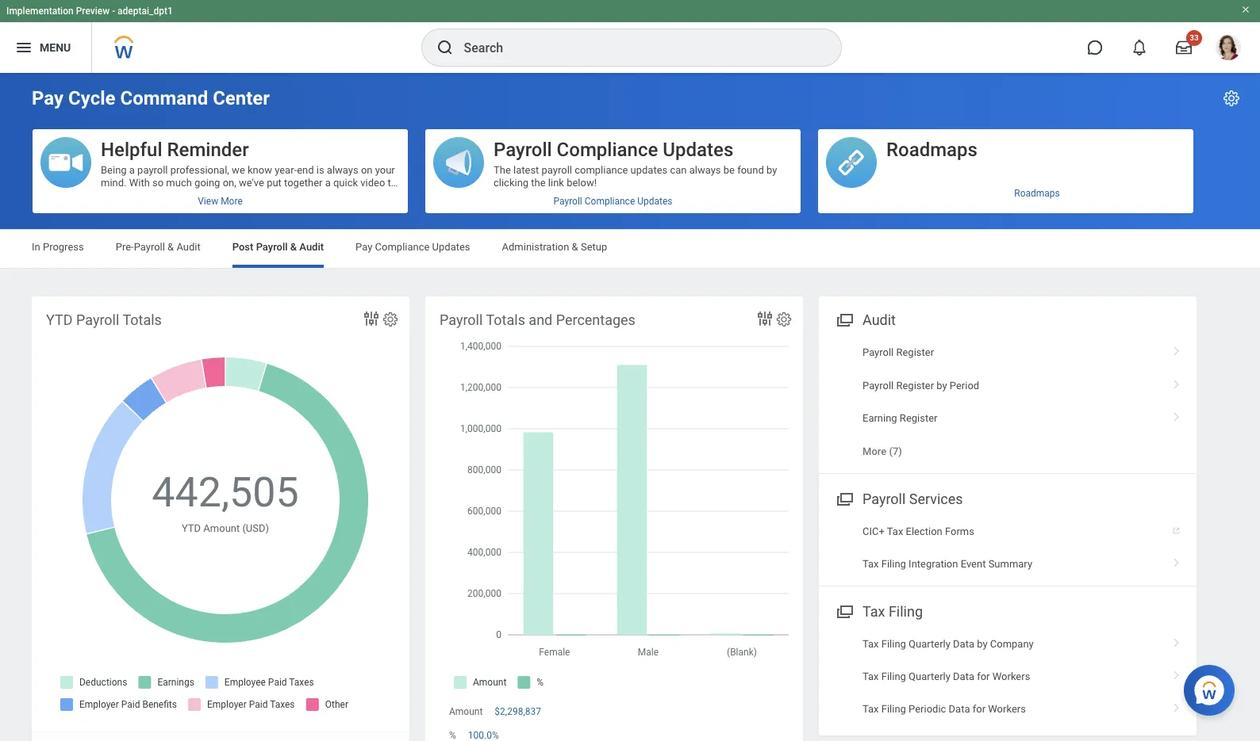 Task type: locate. For each thing, give the bounding box(es) containing it.
0 vertical spatial pay
[[32, 87, 64, 110]]

updates inside tab list
[[432, 241, 470, 253]]

pay compliance updates
[[356, 241, 470, 253]]

0 horizontal spatial your
[[345, 190, 365, 202]]

register down the payroll register by period
[[900, 413, 938, 424]]

a up with
[[129, 164, 135, 176]]

list containing cic+ tax election forms
[[819, 516, 1197, 581]]

filing up tax filing quarterly data by company
[[889, 603, 923, 620]]

-
[[112, 6, 115, 17]]

pay for pay cycle command center
[[32, 87, 64, 110]]

&
[[168, 241, 174, 253], [290, 241, 297, 253], [572, 241, 578, 253]]

1 vertical spatial data
[[953, 671, 974, 683]]

workers for tax filing periodic data for workers
[[988, 704, 1026, 716]]

chevron right image
[[1166, 341, 1187, 357], [1166, 407, 1187, 423], [1166, 633, 1187, 649], [1166, 666, 1187, 682], [1166, 699, 1187, 715]]

roadmaps
[[886, 139, 978, 161], [1014, 188, 1060, 199]]

0 vertical spatial to
[[388, 177, 397, 189]]

register inside payroll register link
[[896, 347, 934, 359]]

list containing tax filing quarterly data by company
[[819, 628, 1197, 727]]

0 horizontal spatial audit
[[176, 241, 201, 253]]

keep
[[321, 190, 342, 202]]

filing down cic+
[[881, 559, 906, 571]]

payroll
[[137, 164, 168, 176], [542, 164, 572, 176]]

reminder
[[167, 139, 249, 161]]

0 horizontal spatial by
[[767, 164, 777, 176]]

data right periodic
[[949, 704, 970, 716]]

configure payroll totals and percentages image
[[775, 311, 793, 329]]

1 vertical spatial updates
[[637, 196, 673, 207]]

1 horizontal spatial amount
[[449, 707, 483, 718]]

pay cycle command center
[[32, 87, 270, 110]]

442,505 button
[[152, 466, 301, 521]]

chevron right image for payroll register
[[1166, 341, 1187, 357]]

1 vertical spatial your
[[345, 190, 365, 202]]

can
[[670, 164, 687, 176]]

filing up tax filing periodic data for workers
[[881, 671, 906, 683]]

post
[[232, 241, 253, 253]]

tab list containing in progress
[[16, 230, 1244, 268]]

1 horizontal spatial &
[[290, 241, 297, 253]]

compliance up compliance
[[557, 139, 658, 161]]

important
[[194, 190, 239, 202]]

payroll totals and percentages
[[440, 312, 636, 329]]

justify image
[[14, 38, 33, 57]]

pay down stress
[[356, 241, 372, 253]]

payroll for helpful
[[137, 164, 168, 176]]

configure and view chart data image left configure payroll totals and percentages icon at top right
[[755, 309, 774, 329]]

chevron right image for payroll services
[[1166, 553, 1187, 569]]

0 horizontal spatial roadmaps
[[886, 139, 978, 161]]

1 list from the top
[[819, 337, 1197, 469]]

more
[[863, 446, 887, 458]]

configure and view chart data image
[[362, 309, 381, 329], [755, 309, 774, 329]]

configure and view chart data image for payroll totals and percentages
[[755, 309, 774, 329]]

0 vertical spatial for
[[977, 671, 990, 683]]

quarterly up tax filing quarterly data for workers
[[909, 638, 951, 650]]

data
[[953, 638, 974, 650], [953, 671, 974, 683], [949, 704, 970, 716]]

the
[[494, 164, 511, 176]]

filing for tax filing periodic data for workers
[[881, 704, 906, 716]]

compliance
[[557, 139, 658, 161], [585, 196, 635, 207], [375, 241, 430, 253]]

chevron right image inside tax filing quarterly data for workers link
[[1166, 666, 1187, 682]]

2 vertical spatial list
[[819, 628, 1197, 727]]

2 horizontal spatial by
[[977, 638, 988, 650]]

center
[[213, 87, 270, 110]]

0 horizontal spatial amount
[[203, 523, 240, 535]]

0 vertical spatial workers
[[992, 671, 1030, 683]]

tax
[[887, 526, 903, 538], [863, 559, 879, 571], [863, 603, 885, 620], [863, 638, 879, 650], [863, 671, 879, 683], [863, 704, 879, 716]]

compliance down compliance
[[585, 196, 635, 207]]

1 configure and view chart data image from the left
[[362, 309, 381, 329]]

totals left and
[[486, 312, 525, 329]]

amount inside payroll totals and percentages element
[[449, 707, 483, 718]]

& right pre-
[[168, 241, 174, 253]]

chevron right image inside "tax filing quarterly data by company" link
[[1166, 633, 1187, 649]]

chevron right image inside payroll register by period link
[[1166, 374, 1187, 390]]

register up the payroll register by period
[[896, 347, 934, 359]]

year-
[[275, 164, 297, 176]]

in progress
[[32, 241, 84, 253]]

chevron right image inside earning register link
[[1166, 407, 1187, 423]]

2 quarterly from the top
[[909, 671, 951, 683]]

setup
[[581, 241, 607, 253]]

(usd)
[[242, 523, 269, 535]]

1 & from the left
[[168, 241, 174, 253]]

menu group image left "tax filing"
[[833, 600, 855, 622]]

compliance down stress
[[375, 241, 430, 253]]

workers down company
[[992, 671, 1030, 683]]

quarterly up periodic
[[909, 671, 951, 683]]

always left be
[[689, 164, 721, 176]]

1 vertical spatial chevron right image
[[1166, 553, 1187, 569]]

summary
[[988, 559, 1032, 571]]

0 vertical spatial roadmaps
[[886, 139, 978, 161]]

1 vertical spatial compliance
[[585, 196, 635, 207]]

tax inside 'link'
[[887, 526, 903, 538]]

payroll up so
[[137, 164, 168, 176]]

2 list from the top
[[819, 516, 1197, 581]]

2 vertical spatial by
[[977, 638, 988, 650]]

chevron right image inside tax filing integration event summary link
[[1166, 553, 1187, 569]]

1 vertical spatial for
[[973, 704, 986, 716]]

1 vertical spatial ytd
[[182, 523, 201, 535]]

updates
[[630, 164, 668, 176]]

by right found
[[767, 164, 777, 176]]

payroll register
[[863, 347, 934, 359]]

being
[[101, 164, 127, 176]]

by left the period
[[937, 380, 947, 392]]

0 vertical spatial quarterly
[[909, 638, 951, 650]]

chevron right image inside tax filing periodic data for workers link
[[1166, 699, 1187, 715]]

1 quarterly from the top
[[909, 638, 951, 650]]

totals down the pre-payroll & audit
[[123, 312, 162, 329]]

chevron right image for earning register
[[1166, 407, 1187, 423]]

1 horizontal spatial totals
[[486, 312, 525, 329]]

filing down "tax filing"
[[881, 638, 906, 650]]

0 horizontal spatial always
[[327, 164, 358, 176]]

1 chevron right image from the top
[[1166, 341, 1187, 357]]

register inside payroll register by period link
[[896, 380, 934, 392]]

earning
[[863, 413, 897, 424]]

data inside "tax filing quarterly data by company" link
[[953, 638, 974, 650]]

1 vertical spatial roadmaps
[[1014, 188, 1060, 199]]

payroll compliance updates up compliance
[[494, 139, 733, 161]]

more (7) button
[[863, 445, 902, 459]]

payroll register link
[[819, 337, 1197, 369]]

0 horizontal spatial &
[[168, 241, 174, 253]]

register
[[896, 347, 934, 359], [896, 380, 934, 392], [900, 413, 938, 424]]

0 vertical spatial register
[[896, 347, 934, 359]]

0 vertical spatial data
[[953, 638, 974, 650]]

audit down some
[[176, 241, 201, 253]]

updates
[[663, 139, 733, 161], [637, 196, 673, 207], [432, 241, 470, 253]]

2 payroll from the left
[[542, 164, 572, 176]]

configure and view chart data image for ytd payroll totals
[[362, 309, 381, 329]]

1 vertical spatial menu group image
[[833, 600, 855, 622]]

tab list inside 442,505 main content
[[16, 230, 1244, 268]]

0 horizontal spatial pay
[[32, 87, 64, 110]]

compliance inside tab list
[[375, 241, 430, 253]]

0 vertical spatial compliance
[[557, 139, 658, 161]]

1 horizontal spatial ytd
[[182, 523, 201, 535]]

audit up "payroll register"
[[863, 312, 896, 329]]

audit down help
[[299, 241, 324, 253]]

& right post at left top
[[290, 241, 297, 253]]

4 chevron right image from the top
[[1166, 666, 1187, 682]]

1 vertical spatial quarterly
[[909, 671, 951, 683]]

payroll down you
[[134, 241, 165, 253]]

filing for tax filing quarterly data by company
[[881, 638, 906, 650]]

always up quick
[[327, 164, 358, 176]]

1 horizontal spatial your
[[375, 164, 395, 176]]

1 horizontal spatial by
[[937, 380, 947, 392]]

to
[[388, 177, 397, 189], [287, 190, 296, 202]]

1 vertical spatial register
[[896, 380, 934, 392]]

search image
[[435, 38, 454, 57]]

tax for tax filing periodic data for workers
[[863, 704, 879, 716]]

2 & from the left
[[290, 241, 297, 253]]

filing left periodic
[[881, 704, 906, 716]]

Search Workday  search field
[[464, 30, 808, 65]]

a
[[129, 164, 135, 176], [325, 177, 331, 189]]

442,505 main content
[[0, 73, 1260, 742]]

configure and view chart data image left the configure ytd payroll totals image
[[362, 309, 381, 329]]

to left help
[[287, 190, 296, 202]]

for down "tax filing quarterly data by company" link
[[977, 671, 990, 683]]

0 vertical spatial chevron right image
[[1166, 374, 1187, 390]]

0 horizontal spatial configure and view chart data image
[[362, 309, 381, 329]]

chevron right image
[[1166, 374, 1187, 390], [1166, 553, 1187, 569]]

amount left $2,298,837
[[449, 707, 483, 718]]

workers down tax filing quarterly data for workers link
[[988, 704, 1026, 716]]

2 always from the left
[[689, 164, 721, 176]]

below!
[[567, 177, 597, 189]]

know
[[248, 164, 272, 176]]

chevron right image for audit
[[1166, 374, 1187, 390]]

always
[[327, 164, 358, 176], [689, 164, 721, 176]]

0 vertical spatial amount
[[203, 523, 240, 535]]

pay left cycle
[[32, 87, 64, 110]]

by left company
[[977, 638, 988, 650]]

helpful
[[101, 139, 162, 161]]

1 vertical spatial list
[[819, 516, 1197, 581]]

ext link image
[[1171, 520, 1187, 536]]

2 menu group image from the top
[[833, 600, 855, 622]]

menu group image right configure payroll totals and percentages icon at top right
[[833, 309, 855, 330]]

2 chevron right image from the top
[[1166, 553, 1187, 569]]

2 configure and view chart data image from the left
[[755, 309, 774, 329]]

list
[[819, 337, 1197, 469], [819, 516, 1197, 581], [819, 628, 1197, 727]]

tax filing integration event summary
[[863, 559, 1032, 571]]

for
[[977, 671, 990, 683], [973, 704, 986, 716]]

ytd inside 442,505 ytd amount (usd)
[[182, 523, 201, 535]]

0 horizontal spatial payroll
[[137, 164, 168, 176]]

1 menu group image from the top
[[833, 309, 855, 330]]

2 horizontal spatial &
[[572, 241, 578, 253]]

2 vertical spatial updates
[[432, 241, 470, 253]]

chevron right image for tax filing periodic data for workers
[[1166, 699, 1187, 715]]

5 chevron right image from the top
[[1166, 699, 1187, 715]]

payroll inside the latest payroll compliance updates can always be found by clicking the link below!
[[542, 164, 572, 176]]

help
[[299, 190, 318, 202]]

1 vertical spatial workers
[[988, 704, 1026, 716]]

stress
[[367, 190, 396, 202]]

register for payroll register
[[896, 347, 934, 359]]

for down tax filing quarterly data for workers link
[[973, 704, 986, 716]]

forms
[[945, 526, 974, 538]]

filing for tax filing quarterly data for workers
[[881, 671, 906, 683]]

1 horizontal spatial a
[[325, 177, 331, 189]]

workers inside tax filing periodic data for workers link
[[988, 704, 1026, 716]]

pay inside tab list
[[356, 241, 372, 253]]

for for quarterly
[[977, 671, 990, 683]]

pay for pay compliance updates
[[356, 241, 372, 253]]

1 vertical spatial pay
[[356, 241, 372, 253]]

1 horizontal spatial payroll
[[542, 164, 572, 176]]

1 always from the left
[[327, 164, 358, 176]]

payroll register by period
[[863, 380, 979, 392]]

payroll compliance updates down compliance
[[554, 196, 673, 207]]

1 payroll from the left
[[137, 164, 168, 176]]

2 chevron right image from the top
[[1166, 407, 1187, 423]]

earning register
[[863, 413, 938, 424]]

menu group image
[[833, 309, 855, 330], [833, 600, 855, 622]]

end
[[297, 164, 314, 176]]

filing
[[881, 559, 906, 571], [889, 603, 923, 620], [881, 638, 906, 650], [881, 671, 906, 683], [881, 704, 906, 716]]

& left setup
[[572, 241, 578, 253]]

by
[[767, 164, 777, 176], [937, 380, 947, 392], [977, 638, 988, 650]]

2 vertical spatial register
[[900, 413, 938, 424]]

register inside earning register link
[[900, 413, 938, 424]]

1 vertical spatial by
[[937, 380, 947, 392]]

(7)
[[889, 446, 902, 458]]

data inside tax filing quarterly data for workers link
[[953, 671, 974, 683]]

payroll right the configure ytd payroll totals image
[[440, 312, 483, 329]]

payroll up link
[[542, 164, 572, 176]]

3 list from the top
[[819, 628, 1197, 727]]

1 horizontal spatial pay
[[356, 241, 372, 253]]

earning register link
[[819, 402, 1197, 435]]

menu banner
[[0, 0, 1260, 73]]

ytd down "442,505"
[[182, 523, 201, 535]]

payroll up earning
[[863, 380, 894, 392]]

amount left (usd)
[[203, 523, 240, 535]]

list containing payroll register
[[819, 337, 1197, 469]]

data up tax filing quarterly data for workers
[[953, 638, 974, 650]]

$2,298,837
[[495, 707, 541, 718]]

chevron right image inside payroll register link
[[1166, 341, 1187, 357]]

tax filing quarterly data by company
[[863, 638, 1034, 650]]

0 vertical spatial menu group image
[[833, 309, 855, 330]]

0 vertical spatial by
[[767, 164, 777, 176]]

payroll totals and percentages element
[[425, 297, 803, 742]]

0 vertical spatial list
[[819, 337, 1197, 469]]

totals
[[123, 312, 162, 329], [486, 312, 525, 329]]

and
[[529, 312, 552, 329]]

workers
[[992, 671, 1030, 683], [988, 704, 1026, 716]]

ytd down in progress
[[46, 312, 73, 329]]

2 vertical spatial compliance
[[375, 241, 430, 253]]

chevron right image for tax filing quarterly data by company
[[1166, 633, 1187, 649]]

tax for tax filing quarterly data for workers
[[863, 671, 879, 683]]

0 horizontal spatial ytd
[[46, 312, 73, 329]]

of
[[154, 190, 164, 202]]

going
[[194, 177, 220, 189]]

your down quick
[[345, 190, 365, 202]]

data down tax filing quarterly data by company
[[953, 671, 974, 683]]

workers inside tax filing quarterly data for workers link
[[992, 671, 1030, 683]]

to up stress
[[388, 177, 397, 189]]

register for earning register
[[900, 413, 938, 424]]

442,505
[[152, 469, 299, 517]]

1 horizontal spatial audit
[[299, 241, 324, 253]]

1 vertical spatial to
[[287, 190, 296, 202]]

configure and view chart data image inside ytd payroll totals element
[[362, 309, 381, 329]]

menu group image for audit
[[833, 309, 855, 330]]

1 vertical spatial amount
[[449, 707, 483, 718]]

data inside tax filing periodic data for workers link
[[949, 704, 970, 716]]

payroll inside "being a payroll professional, we know year-end is always on your mind. with so much going on, we've put together a quick video to remind you of some important concepts to help keep your stress down!"
[[137, 164, 168, 176]]

1 horizontal spatial to
[[388, 177, 397, 189]]

tax for tax filing quarterly data by company
[[863, 638, 879, 650]]

register up earning register
[[896, 380, 934, 392]]

pay
[[32, 87, 64, 110], [356, 241, 372, 253]]

by inside the latest payroll compliance updates can always be found by clicking the link below!
[[767, 164, 777, 176]]

progress
[[43, 241, 84, 253]]

tab list
[[16, 230, 1244, 268]]

1 horizontal spatial configure and view chart data image
[[755, 309, 774, 329]]

your
[[375, 164, 395, 176], [345, 190, 365, 202]]

1 chevron right image from the top
[[1166, 374, 1187, 390]]

3 chevron right image from the top
[[1166, 633, 1187, 649]]

payroll
[[494, 139, 552, 161], [554, 196, 582, 207], [134, 241, 165, 253], [256, 241, 288, 253], [76, 312, 119, 329], [440, 312, 483, 329], [863, 347, 894, 359], [863, 380, 894, 392], [863, 491, 906, 508]]

list for services
[[819, 516, 1197, 581]]

menu group image
[[833, 488, 855, 509]]

0 horizontal spatial totals
[[123, 312, 162, 329]]

cic+ tax election forms link
[[819, 516, 1197, 548]]

your up video
[[375, 164, 395, 176]]

2 vertical spatial data
[[949, 704, 970, 716]]

a up keep
[[325, 177, 331, 189]]

442,505 ytd amount (usd)
[[152, 469, 299, 535]]

1 horizontal spatial always
[[689, 164, 721, 176]]



Task type: describe. For each thing, give the bounding box(es) containing it.
& for pre-payroll & audit
[[168, 241, 174, 253]]

more (7) link
[[819, 435, 1197, 469]]

roadmaps button
[[818, 129, 1193, 189]]

0 vertical spatial your
[[375, 164, 395, 176]]

0 vertical spatial payroll compliance updates
[[494, 139, 733, 161]]

quick
[[333, 177, 358, 189]]

always inside "being a payroll professional, we know year-end is always on your mind. with so much going on, we've put together a quick video to remind you of some important concepts to help keep your stress down!"
[[327, 164, 358, 176]]

ytd payroll totals element
[[32, 297, 409, 742]]

data for tax filing quarterly data for workers
[[953, 671, 974, 683]]

payroll down pre-
[[76, 312, 119, 329]]

much
[[166, 177, 192, 189]]

event
[[961, 559, 986, 571]]

inbox large image
[[1176, 40, 1192, 56]]

1 totals from the left
[[123, 312, 162, 329]]

being a payroll professional, we know year-end is always on your mind. with so much going on, we've put together a quick video to remind you of some important concepts to help keep your stress down!
[[101, 164, 397, 214]]

tax filing quarterly data for workers
[[863, 671, 1030, 683]]

in
[[32, 241, 40, 253]]

administration & setup
[[502, 241, 607, 253]]

payroll right post at left top
[[256, 241, 288, 253]]

0 vertical spatial ytd
[[46, 312, 73, 329]]

pre-payroll & audit
[[116, 241, 201, 253]]

tax filing
[[863, 603, 923, 620]]

mind.
[[101, 177, 127, 189]]

data for tax filing quarterly data by company
[[953, 638, 974, 650]]

filing for tax filing integration event summary
[[881, 559, 906, 571]]

company
[[990, 638, 1034, 650]]

command
[[120, 87, 208, 110]]

on,
[[223, 177, 236, 189]]

more (7)
[[863, 446, 902, 458]]

integration
[[909, 559, 958, 571]]

menu group image for tax filing
[[833, 600, 855, 622]]

post payroll & audit
[[232, 241, 324, 253]]

tax filing quarterly data by company link
[[819, 628, 1197, 661]]

concepts
[[242, 190, 284, 202]]

election
[[906, 526, 943, 538]]

adeptai_dpt1
[[118, 6, 173, 17]]

& for post payroll & audit
[[290, 241, 297, 253]]

menu
[[40, 41, 71, 54]]

compliance
[[575, 164, 628, 176]]

quarterly for by
[[909, 638, 951, 650]]

payroll up the payroll register by period
[[863, 347, 894, 359]]

configure ytd payroll totals image
[[382, 311, 399, 329]]

updates inside payroll compliance updates link
[[637, 196, 673, 207]]

cic+ tax election forms
[[863, 526, 974, 538]]

be
[[724, 164, 735, 176]]

tax filing periodic data for workers link
[[819, 694, 1197, 727]]

33 button
[[1166, 30, 1202, 65]]

2 horizontal spatial audit
[[863, 312, 896, 329]]

roadmaps inside button
[[886, 139, 978, 161]]

remind
[[101, 190, 133, 202]]

notifications large image
[[1132, 40, 1147, 56]]

tax filing quarterly data for workers link
[[819, 661, 1197, 694]]

some
[[166, 190, 192, 202]]

0 horizontal spatial to
[[287, 190, 296, 202]]

period
[[950, 380, 979, 392]]

helpful reminder
[[101, 139, 249, 161]]

menu button
[[0, 22, 91, 73]]

audit for post payroll & audit
[[299, 241, 324, 253]]

close environment banner image
[[1241, 5, 1251, 14]]

latest
[[513, 164, 539, 176]]

payroll up cic+
[[863, 491, 906, 508]]

preview
[[76, 6, 110, 17]]

payroll compliance updates link
[[425, 190, 801, 213]]

together
[[284, 177, 323, 189]]

professional,
[[170, 164, 229, 176]]

the latest payroll compliance updates can always be found by clicking the link below!
[[494, 164, 777, 189]]

payroll register by period link
[[819, 369, 1197, 402]]

33
[[1190, 33, 1199, 42]]

administration
[[502, 241, 569, 253]]

implementation
[[6, 6, 74, 17]]

data for tax filing periodic data for workers
[[949, 704, 970, 716]]

so
[[152, 177, 164, 189]]

found
[[737, 164, 764, 176]]

tax for tax filing
[[863, 603, 885, 620]]

implementation preview -   adeptai_dpt1
[[6, 6, 173, 17]]

for for periodic
[[973, 704, 986, 716]]

audit for pre-payroll & audit
[[176, 241, 201, 253]]

down!
[[101, 202, 129, 214]]

we've
[[239, 177, 264, 189]]

percentages
[[556, 312, 636, 329]]

tax for tax filing integration event summary
[[863, 559, 879, 571]]

ytd payroll totals
[[46, 312, 162, 329]]

cycle
[[68, 87, 115, 110]]

services
[[909, 491, 963, 508]]

0 horizontal spatial a
[[129, 164, 135, 176]]

3 & from the left
[[572, 241, 578, 253]]

payroll down link
[[554, 196, 582, 207]]

1 vertical spatial payroll compliance updates
[[554, 196, 673, 207]]

we
[[232, 164, 245, 176]]

is
[[316, 164, 324, 176]]

payroll for payroll
[[542, 164, 572, 176]]

workers for tax filing quarterly data for workers
[[992, 671, 1030, 683]]

profile logan mcneil image
[[1216, 35, 1241, 64]]

the
[[531, 177, 546, 189]]

with
[[129, 177, 150, 189]]

periodic
[[909, 704, 946, 716]]

link
[[548, 177, 564, 189]]

payroll services
[[863, 491, 963, 508]]

payroll up latest
[[494, 139, 552, 161]]

2 totals from the left
[[486, 312, 525, 329]]

1 horizontal spatial roadmaps
[[1014, 188, 1060, 199]]

quarterly for for
[[909, 671, 951, 683]]

cic+
[[863, 526, 885, 538]]

amount inside 442,505 ytd amount (usd)
[[203, 523, 240, 535]]

filing for tax filing
[[889, 603, 923, 620]]

tax filing periodic data for workers
[[863, 704, 1026, 716]]

0 vertical spatial updates
[[663, 139, 733, 161]]

video
[[360, 177, 385, 189]]

on
[[361, 164, 373, 176]]

always inside the latest payroll compliance updates can always be found by clicking the link below!
[[689, 164, 721, 176]]

chevron right image for tax filing quarterly data for workers
[[1166, 666, 1187, 682]]

tax filing integration event summary link
[[819, 548, 1197, 581]]

list for filing
[[819, 628, 1197, 727]]

clicking
[[494, 177, 529, 189]]

register for payroll register by period
[[896, 380, 934, 392]]

configure this page image
[[1222, 89, 1241, 108]]



Task type: vqa. For each thing, say whether or not it's contained in the screenshot.
/ on the left of page
no



